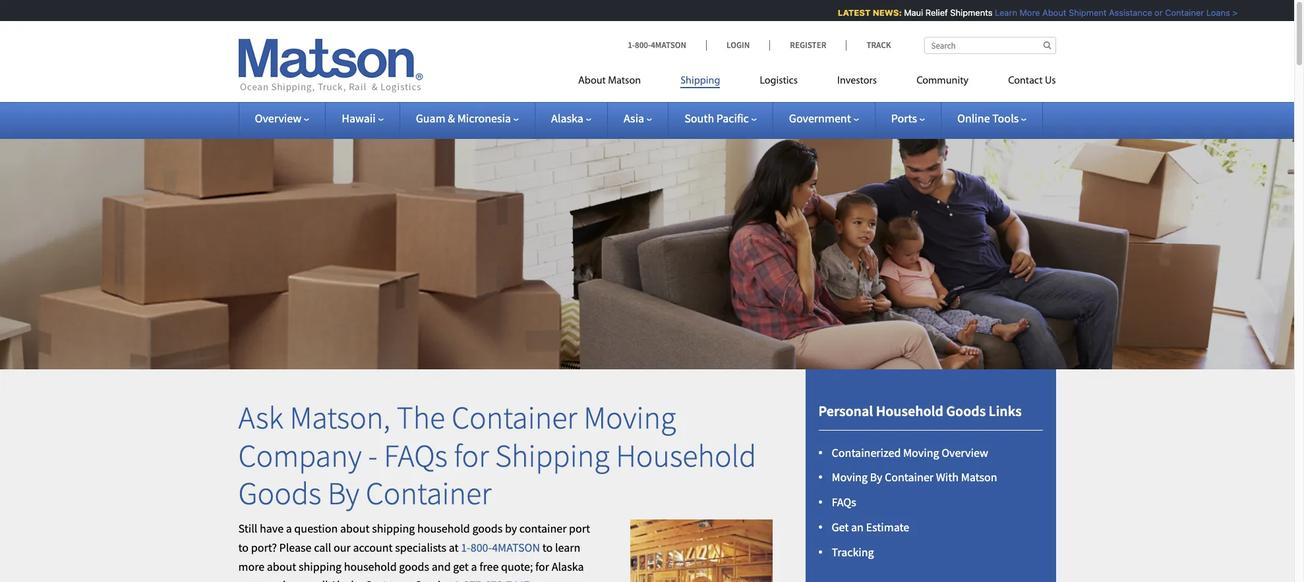 Task type: vqa. For each thing, say whether or not it's contained in the screenshot.
the top 'Alaska'
yes



Task type: describe. For each thing, give the bounding box(es) containing it.
or
[[1149, 7, 1157, 18]]

logistics
[[760, 76, 798, 86]]

top menu navigation
[[578, 69, 1056, 96]]

our
[[334, 541, 351, 556]]

0 vertical spatial 4matson
[[651, 40, 686, 51]]

ports link
[[891, 111, 925, 126]]

shipments
[[944, 7, 987, 18]]

search image
[[1043, 41, 1051, 49]]

micronesia
[[457, 111, 511, 126]]

more
[[1014, 7, 1034, 18]]

by
[[505, 522, 517, 537]]

asia link
[[624, 111, 652, 126]]

1 vertical spatial 1-800-4matson
[[461, 541, 540, 556]]

still have a question about shipping household goods by container port to port? please call our account specialists at
[[238, 522, 590, 556]]

latest news: maui relief shipments learn more about shipment assistance or container loans >
[[832, 7, 1232, 18]]

household inside still have a question about shipping household goods by container port to port? please call our account specialists at
[[417, 522, 470, 537]]

posted
[[1093, 7, 1120, 18]]

register
[[790, 40, 826, 51]]

investors
[[837, 76, 877, 86]]

notifications"
[[1179, 7, 1234, 18]]

south pacific link
[[685, 111, 757, 126]]

get an estimate
[[832, 520, 909, 535]]

online
[[957, 111, 990, 126]]

moving by container with matson
[[832, 470, 997, 486]]

quote;
[[501, 560, 533, 575]]

tools
[[992, 111, 1019, 126]]

vehicle
[[799, 7, 836, 18]]

loans
[[1201, 7, 1224, 18]]

about inside still have a question about shipping household goods by container port to port? please call our account specialists at
[[340, 522, 370, 537]]

still
[[238, 522, 257, 537]]

question
[[294, 522, 338, 537]]

at
[[449, 541, 459, 556]]

shipping inside still have a question about shipping household goods by container port to port? please call our account specialists at
[[372, 522, 415, 537]]

matson,
[[290, 398, 390, 438]]

online tools
[[957, 111, 1019, 126]]

learn
[[989, 7, 1011, 18]]

Search search field
[[924, 37, 1056, 54]]

contact us link
[[988, 69, 1056, 96]]

by inside personal household goods links section
[[870, 470, 882, 486]]

government link
[[789, 111, 859, 126]]

logistics link
[[740, 69, 818, 96]]

track
[[867, 40, 891, 51]]

containerized moving overview
[[832, 445, 988, 461]]

about matson
[[578, 76, 641, 86]]

1 horizontal spatial about
[[1037, 7, 1061, 18]]

household inside to learn more about shipping household goods and get a free quote; for alaska moves, please call alaska customer service
[[344, 560, 397, 575]]

personal household goods links section
[[789, 370, 1072, 583]]

tracking link
[[832, 545, 874, 560]]

get
[[453, 560, 469, 575]]

learn
[[555, 541, 580, 556]]

alaska link
[[551, 111, 591, 126]]

port?
[[251, 541, 277, 556]]

service
[[415, 579, 452, 583]]

online tools link
[[957, 111, 1027, 126]]

register link
[[770, 40, 846, 51]]

get
[[832, 520, 849, 535]]

1 vertical spatial 800-
[[471, 541, 492, 556]]

more
[[238, 560, 265, 575]]

please inside still have a question about shipping household goods by container port to port? please call our account specialists at
[[279, 541, 312, 556]]

hawaii
[[342, 111, 376, 126]]

tracking
[[832, 545, 874, 560]]

call inside still have a question about shipping household goods by container port to port? please call our account specialists at
[[314, 541, 331, 556]]

guam
[[416, 111, 445, 126]]

0 horizontal spatial overview
[[255, 111, 301, 126]]

for inside ask matson, the container moving company - faqs for shipping household goods by container
[[454, 436, 489, 476]]

0 vertical spatial 1-800-4matson
[[628, 40, 686, 51]]

guam & micronesia link
[[416, 111, 519, 126]]

shipping inside top menu navigation
[[681, 76, 720, 86]]

off/picking
[[700, 7, 756, 18]]

investors link
[[818, 69, 897, 96]]

government
[[789, 111, 851, 126]]

1 vertical spatial alaska
[[552, 560, 584, 575]]

login link
[[706, 40, 770, 51]]

port
[[569, 522, 590, 537]]

free
[[479, 560, 499, 575]]

under
[[1123, 7, 1146, 18]]

overview inside personal household goods links section
[[942, 445, 988, 461]]

"latest
[[1148, 7, 1177, 18]]

specialists
[[395, 541, 446, 556]]

learn more about shipment assistance or container loans > link
[[989, 7, 1232, 18]]

holiday
[[1037, 7, 1066, 18]]

to learn more about shipping household goods and get a free quote; for alaska moves, please call alaska customer service
[[238, 541, 584, 583]]

dropping
[[651, 7, 698, 18]]

with
[[936, 470, 959, 486]]

estimate
[[866, 520, 909, 535]]

company
[[238, 436, 362, 476]]

faqs inside personal household goods links section
[[832, 495, 856, 510]]

have
[[260, 522, 284, 537]]

moves,
[[238, 579, 274, 583]]

shipping inside to learn more about shipping household goods and get a free quote; for alaska moves, please call alaska customer service
[[299, 560, 342, 575]]



Task type: locate. For each thing, give the bounding box(es) containing it.
household inside ask matson, the container moving company - faqs for shipping household goods by container
[[616, 436, 756, 476]]

1 vertical spatial goods
[[238, 474, 321, 514]]

by down the containerized
[[870, 470, 882, 486]]

0 horizontal spatial shipping
[[495, 436, 610, 476]]

1 horizontal spatial moving
[[832, 470, 868, 486]]

and inside to learn more about shipping household goods and get a free quote; for alaska moves, please call alaska customer service
[[432, 560, 451, 575]]

faqs link
[[832, 495, 856, 510]]

asia
[[624, 111, 644, 126]]

blue matson logo with ocean, shipping, truck, rail and logistics written beneath it. image
[[238, 39, 423, 93]]

0 horizontal spatial matson
[[608, 76, 641, 86]]

0 horizontal spatial about
[[578, 76, 606, 86]]

shipping inside ask matson, the container moving company - faqs for shipping household goods by container
[[495, 436, 610, 476]]

1 horizontal spatial a
[[471, 560, 477, 575]]

about right more
[[1037, 7, 1061, 18]]

0 vertical spatial about
[[1037, 7, 1061, 18]]

0 horizontal spatial faqs
[[384, 436, 448, 476]]

1-800-4matson link down by
[[461, 541, 540, 556]]

800-
[[635, 40, 651, 51], [471, 541, 492, 556]]

moving by container with matson link
[[832, 470, 997, 486]]

1 horizontal spatial shipping
[[681, 76, 720, 86]]

1 horizontal spatial goods
[[472, 522, 503, 537]]

call left our
[[314, 541, 331, 556]]

adjusted
[[942, 7, 977, 18]]

please down question
[[279, 541, 312, 556]]

1 horizontal spatial faqs
[[832, 495, 856, 510]]

overview link
[[255, 111, 309, 126]]

moving
[[584, 398, 676, 438], [903, 445, 939, 461], [832, 470, 868, 486]]

check
[[867, 7, 891, 18]]

for right quote;
[[535, 560, 549, 575]]

to down still
[[238, 541, 249, 556]]

about up our
[[340, 522, 370, 537]]

0 horizontal spatial shipping
[[299, 560, 342, 575]]

0 vertical spatial goods
[[946, 402, 986, 421]]

goods inside ask matson, the container moving company - faqs for shipping household goods by container
[[238, 474, 321, 514]]

personal household goods links
[[819, 402, 1022, 421]]

a
[[286, 522, 292, 537], [471, 560, 477, 575]]

0 vertical spatial moving
[[584, 398, 676, 438]]

0 vertical spatial 1-
[[628, 40, 635, 51]]

container
[[1159, 7, 1198, 18], [452, 398, 577, 438], [885, 470, 934, 486], [366, 474, 492, 514]]

0 horizontal spatial 1-800-4matson
[[461, 541, 540, 556]]

south pacific
[[685, 111, 749, 126]]

1 horizontal spatial overview
[[942, 445, 988, 461]]

goods
[[946, 402, 986, 421], [238, 474, 321, 514]]

1 vertical spatial for
[[454, 436, 489, 476]]

account
[[353, 541, 393, 556]]

800- up about matson link
[[635, 40, 651, 51]]

0 horizontal spatial moving
[[584, 398, 676, 438]]

your
[[772, 7, 797, 18]]

>
[[1227, 7, 1232, 18]]

1-800-4matson
[[628, 40, 686, 51], [461, 541, 540, 556]]

1 horizontal spatial about
[[340, 522, 370, 537]]

2 vertical spatial moving
[[832, 470, 868, 486]]

matson inside about matson link
[[608, 76, 641, 86]]

goods inside to learn more about shipping household goods and get a free quote; for alaska moves, please call alaska customer service
[[399, 560, 429, 575]]

0 vertical spatial overview
[[255, 111, 301, 126]]

household inside personal household goods links section
[[876, 402, 943, 421]]

2 vertical spatial for
[[535, 560, 549, 575]]

household
[[876, 402, 943, 421], [616, 436, 756, 476]]

alaska down 'learn'
[[552, 560, 584, 575]]

about up please
[[267, 560, 296, 575]]

us
[[1045, 76, 1056, 86]]

1 horizontal spatial and
[[1020, 7, 1035, 18]]

call right please
[[311, 579, 328, 583]]

1 vertical spatial and
[[432, 560, 451, 575]]

customer
[[365, 579, 413, 583]]

0 horizontal spatial about
[[267, 560, 296, 575]]

2 horizontal spatial for
[[893, 7, 905, 18]]

matson up the asia
[[608, 76, 641, 86]]

please
[[838, 7, 865, 18], [279, 541, 312, 556]]

a inside still have a question about shipping household goods by container port to port? please call our account specialists at
[[286, 522, 292, 537]]

1 vertical spatial faqs
[[832, 495, 856, 510]]

goods up have
[[238, 474, 321, 514]]

0 vertical spatial for
[[893, 7, 905, 18]]

1 horizontal spatial household
[[417, 522, 470, 537]]

4matson up quote;
[[492, 541, 540, 556]]

an
[[851, 520, 864, 535]]

to
[[238, 541, 249, 556], [542, 541, 553, 556]]

0 horizontal spatial goods
[[399, 560, 429, 575]]

1 horizontal spatial 1-800-4matson
[[628, 40, 686, 51]]

0 vertical spatial matson
[[608, 76, 641, 86]]

0 vertical spatial 800-
[[635, 40, 651, 51]]

alaska down our
[[331, 579, 363, 583]]

call inside to learn more about shipping household goods and get a free quote; for alaska moves, please call alaska customer service
[[311, 579, 328, 583]]

alaska down about matson
[[551, 111, 583, 126]]

0 vertical spatial household
[[417, 522, 470, 537]]

household up at
[[417, 522, 470, 537]]

1- up about matson link
[[628, 40, 635, 51]]

by up question
[[328, 474, 359, 514]]

1 horizontal spatial 800-
[[635, 40, 651, 51]]

about
[[340, 522, 370, 537], [267, 560, 296, 575]]

1 vertical spatial call
[[311, 579, 328, 583]]

2 horizontal spatial moving
[[903, 445, 939, 461]]

goods inside still have a question about shipping household goods by container port to port? please call our account specialists at
[[472, 522, 503, 537]]

goods down the specialists at left bottom
[[399, 560, 429, 575]]

1 horizontal spatial 1-
[[628, 40, 635, 51]]

faqs
[[384, 436, 448, 476], [832, 495, 856, 510]]

0 horizontal spatial 1-
[[461, 541, 471, 556]]

by inside ask matson, the container moving company - faqs for shipping household goods by container
[[328, 474, 359, 514]]

1-800-4matson link
[[628, 40, 706, 51], [461, 541, 540, 556]]

news:
[[867, 7, 896, 18]]

a inside to learn more about shipping household goods and get a free quote; for alaska moves, please call alaska customer service
[[471, 560, 477, 575]]

visiting
[[1264, 7, 1293, 18]]

0 vertical spatial goods
[[472, 522, 503, 537]]

1 vertical spatial shipping
[[299, 560, 342, 575]]

2 vertical spatial alaska
[[331, 579, 363, 583]]

800- up free
[[471, 541, 492, 556]]

0 vertical spatial about
[[340, 522, 370, 537]]

1 vertical spatial please
[[279, 541, 312, 556]]

containerized
[[832, 445, 901, 461]]

0 horizontal spatial household
[[344, 560, 397, 575]]

0 horizontal spatial 4matson
[[492, 541, 540, 556]]

0 horizontal spatial and
[[432, 560, 451, 575]]

0 vertical spatial alaska
[[551, 111, 583, 126]]

1 vertical spatial about
[[578, 76, 606, 86]]

shipping down our
[[299, 560, 342, 575]]

0 horizontal spatial by
[[328, 474, 359, 514]]

0 horizontal spatial goods
[[238, 474, 321, 514]]

1 vertical spatial 4matson
[[492, 541, 540, 556]]

0 vertical spatial and
[[1020, 7, 1035, 18]]

hawaii link
[[342, 111, 384, 126]]

goods left by
[[472, 522, 503, 537]]

1 vertical spatial goods
[[399, 560, 429, 575]]

guam & micronesia
[[416, 111, 511, 126]]

None search field
[[924, 37, 1056, 54]]

for
[[893, 7, 905, 18], [454, 436, 489, 476], [535, 560, 549, 575]]

dropping off/picking up your vehicle please check for possible adjusted operating and holiday hours posted under "latest notifications" before visiting us
[[651, 7, 1304, 18]]

1- right at
[[461, 541, 471, 556]]

1 to from the left
[[238, 541, 249, 556]]

south
[[685, 111, 714, 126]]

0 vertical spatial faqs
[[384, 436, 448, 476]]

1 horizontal spatial household
[[876, 402, 943, 421]]

goods
[[472, 522, 503, 537], [399, 560, 429, 575]]

2 to from the left
[[542, 541, 553, 556]]

&
[[448, 111, 455, 126]]

for inside to learn more about shipping household goods and get a free quote; for alaska moves, please call alaska customer service
[[535, 560, 549, 575]]

to down container
[[542, 541, 553, 556]]

goods inside section
[[946, 402, 986, 421]]

pacific
[[717, 111, 749, 126]]

about inside top menu navigation
[[578, 76, 606, 86]]

about matson link
[[578, 69, 661, 96]]

1-800-4matson down dropping
[[628, 40, 686, 51]]

and left holiday
[[1020, 7, 1035, 18]]

moving inside ask matson, the container moving company - faqs for shipping household goods by container
[[584, 398, 676, 438]]

personal
[[819, 402, 873, 421]]

1 vertical spatial about
[[267, 560, 296, 575]]

a right have
[[286, 522, 292, 537]]

overview
[[255, 111, 301, 126], [942, 445, 988, 461]]

about up the alaska link
[[578, 76, 606, 86]]

call
[[314, 541, 331, 556], [311, 579, 328, 583]]

please
[[276, 579, 308, 583]]

0 vertical spatial a
[[286, 522, 292, 537]]

container
[[519, 522, 567, 537]]

1 vertical spatial overview
[[942, 445, 988, 461]]

operating
[[979, 7, 1017, 18]]

containerized moving overview link
[[832, 445, 988, 461]]

to inside still have a question about shipping household goods by container port to port? please call our account specialists at
[[238, 541, 249, 556]]

1 horizontal spatial to
[[542, 541, 553, 556]]

0 horizontal spatial for
[[454, 436, 489, 476]]

1 vertical spatial 1-800-4matson link
[[461, 541, 540, 556]]

1 vertical spatial household
[[344, 560, 397, 575]]

assistance
[[1103, 7, 1146, 18]]

possible
[[907, 7, 940, 18]]

1 vertical spatial moving
[[903, 445, 939, 461]]

latest
[[832, 7, 865, 18]]

community
[[917, 76, 969, 86]]

0 horizontal spatial household
[[616, 436, 756, 476]]

about inside to learn more about shipping household goods and get a free quote; for alaska moves, please call alaska customer service
[[267, 560, 296, 575]]

1 vertical spatial household
[[616, 436, 756, 476]]

ask matson, the container moving company - faqs for shipping household goods by container
[[238, 398, 756, 514]]

4matson down dropping
[[651, 40, 686, 51]]

faqs up the get at the bottom of page
[[832, 495, 856, 510]]

1 vertical spatial 1-
[[461, 541, 471, 556]]

1 vertical spatial a
[[471, 560, 477, 575]]

1-800-4matson link down dropping
[[628, 40, 706, 51]]

1 horizontal spatial by
[[870, 470, 882, 486]]

by
[[870, 470, 882, 486], [328, 474, 359, 514]]

0 vertical spatial please
[[838, 7, 865, 18]]

0 horizontal spatial 800-
[[471, 541, 492, 556]]

1 horizontal spatial please
[[838, 7, 865, 18]]

contact
[[1008, 76, 1043, 86]]

family sitting in living room among boxes and preparing to ship household goods with matson. image
[[0, 121, 1294, 370]]

goods left links
[[946, 402, 986, 421]]

for right the the
[[454, 436, 489, 476]]

matson right with
[[961, 470, 997, 486]]

1 vertical spatial matson
[[961, 470, 997, 486]]

matson
[[608, 76, 641, 86], [961, 470, 997, 486]]

to inside to learn more about shipping household goods and get a free quote; for alaska moves, please call alaska customer service
[[542, 541, 553, 556]]

the
[[397, 398, 445, 438]]

for right check
[[893, 7, 905, 18]]

1 horizontal spatial shipping
[[372, 522, 415, 537]]

0 vertical spatial household
[[876, 402, 943, 421]]

maui
[[898, 7, 917, 18]]

track link
[[846, 40, 891, 51]]

hours
[[1068, 7, 1090, 18]]

1 vertical spatial shipping
[[495, 436, 610, 476]]

1-800-4matson down by
[[461, 541, 540, 556]]

please left check
[[838, 7, 865, 18]]

1 horizontal spatial 1-800-4matson link
[[628, 40, 706, 51]]

0 vertical spatial call
[[314, 541, 331, 556]]

a right get
[[471, 560, 477, 575]]

household down account
[[344, 560, 397, 575]]

0 vertical spatial 1-800-4matson link
[[628, 40, 706, 51]]

1 horizontal spatial goods
[[946, 402, 986, 421]]

shipping up account
[[372, 522, 415, 537]]

before
[[1236, 7, 1262, 18]]

faqs inside ask matson, the container moving company - faqs for shipping household goods by container
[[384, 436, 448, 476]]

1 horizontal spatial for
[[535, 560, 549, 575]]

0 horizontal spatial please
[[279, 541, 312, 556]]

matson inside personal household goods links section
[[961, 470, 997, 486]]

1 horizontal spatial matson
[[961, 470, 997, 486]]

0 horizontal spatial a
[[286, 522, 292, 537]]

-
[[368, 436, 378, 476]]

links
[[989, 402, 1022, 421]]

faqs right - at the left of page
[[384, 436, 448, 476]]

0 horizontal spatial 1-800-4matson link
[[461, 541, 540, 556]]

up
[[758, 7, 770, 18]]

0 horizontal spatial to
[[238, 541, 249, 556]]

0 vertical spatial shipping
[[681, 76, 720, 86]]

1 horizontal spatial 4matson
[[651, 40, 686, 51]]

and up service at the bottom of the page
[[432, 560, 451, 575]]

ask
[[238, 398, 283, 438]]

container inside personal household goods links section
[[885, 470, 934, 486]]

1-
[[628, 40, 635, 51], [461, 541, 471, 556]]

0 vertical spatial shipping
[[372, 522, 415, 537]]



